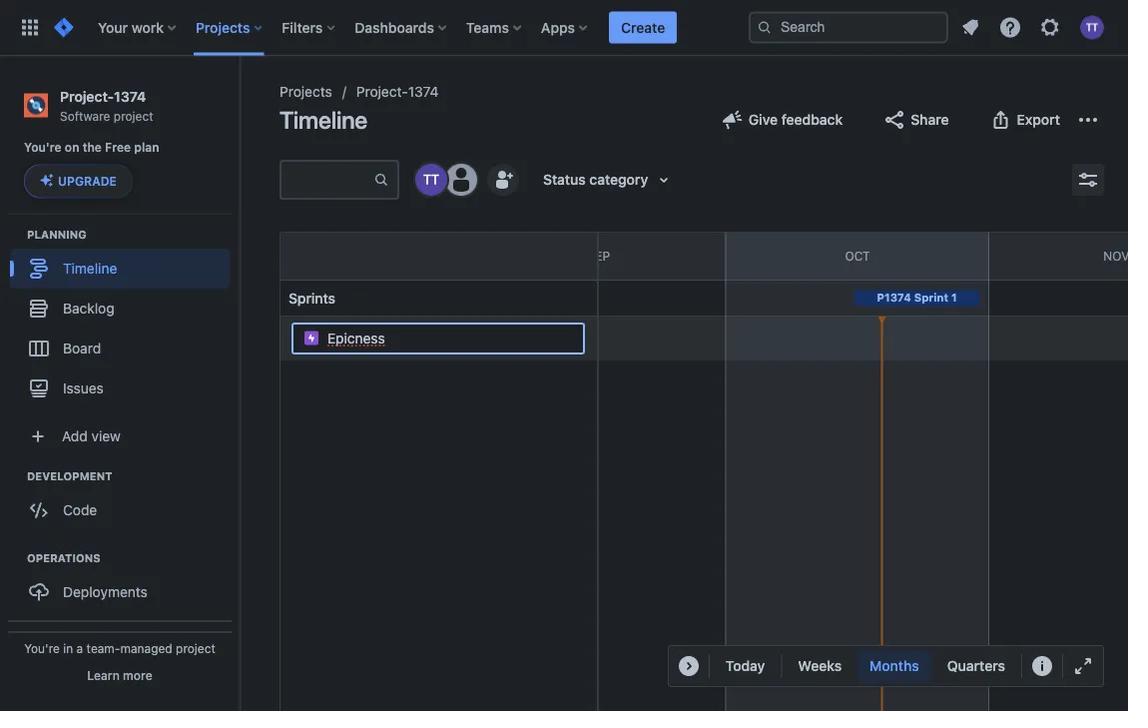 Task type: vqa. For each thing, say whether or not it's contained in the screenshot.
'Status category' DROPDOWN BUTTON
yes



Task type: describe. For each thing, give the bounding box(es) containing it.
deployments
[[63, 583, 148, 600]]

deployments link
[[10, 572, 230, 612]]

code
[[63, 501, 97, 518]]

unassigned image
[[446, 164, 478, 196]]

upgrade
[[58, 174, 117, 188]]

0 vertical spatial timeline
[[280, 106, 368, 134]]

planning group
[[10, 226, 239, 414]]

you're for you're on the free plan
[[24, 141, 62, 155]]

plan
[[134, 141, 159, 155]]

export button
[[978, 104, 1073, 136]]

export
[[1018, 111, 1061, 128]]

code link
[[10, 490, 230, 530]]

backlog
[[63, 300, 115, 316]]

search image
[[757, 19, 773, 35]]

the
[[83, 141, 102, 155]]

development
[[27, 469, 112, 482]]

you're for you're in a team-managed project
[[24, 641, 60, 655]]

today button
[[714, 650, 778, 682]]

dashboards button
[[349, 11, 454, 43]]

p1374 sprint 1
[[878, 291, 958, 304]]

weeks
[[799, 658, 842, 674]]

a
[[77, 641, 83, 655]]

give feedback
[[749, 111, 843, 128]]

epic image
[[304, 330, 320, 346]]

upgrade button
[[25, 165, 132, 197]]

today
[[726, 658, 766, 674]]

create button
[[609, 11, 678, 43]]

quarters button
[[936, 650, 1018, 682]]

terry turtle image
[[416, 164, 448, 196]]

project inside project-1374 software project
[[114, 109, 153, 123]]

banner containing your work
[[0, 0, 1129, 56]]

project-1374 link
[[356, 80, 439, 104]]

share button
[[871, 104, 962, 136]]

software
[[60, 109, 110, 123]]

projects button
[[190, 11, 270, 43]]

1
[[952, 291, 958, 304]]

timeline link
[[10, 248, 230, 288]]

your work
[[98, 19, 164, 35]]

project- for project-1374
[[356, 83, 408, 100]]

project-1374 software project
[[60, 88, 153, 123]]

status
[[543, 171, 586, 188]]

project-1374
[[356, 83, 439, 100]]

development image
[[3, 464, 27, 488]]

status category button
[[531, 164, 689, 196]]

Search timeline text field
[[282, 162, 374, 198]]

you're on the free plan
[[24, 141, 159, 155]]

your work button
[[92, 11, 184, 43]]

backlog link
[[10, 288, 230, 328]]

add
[[62, 428, 88, 444]]

appswitcher icon image
[[18, 15, 42, 39]]

category
[[590, 171, 649, 188]]

your
[[98, 19, 128, 35]]

filters button
[[276, 11, 343, 43]]

jira software image
[[52, 15, 76, 39]]

learn
[[87, 668, 120, 682]]

give
[[749, 111, 778, 128]]

teams button
[[460, 11, 529, 43]]

free
[[105, 141, 131, 155]]

legend image
[[1031, 654, 1055, 678]]

1374 for project-1374
[[408, 83, 439, 100]]

more
[[123, 668, 153, 682]]

sidebar navigation image
[[218, 80, 262, 120]]

issues link
[[10, 368, 230, 408]]

months
[[870, 658, 920, 674]]

learn more button
[[87, 667, 153, 683]]

project- for project-1374 software project
[[60, 88, 114, 104]]

work
[[132, 19, 164, 35]]

status category
[[543, 171, 649, 188]]

projects for projects link
[[280, 83, 332, 100]]

projects link
[[280, 80, 332, 104]]

notifications image
[[959, 15, 983, 39]]

add view
[[62, 428, 121, 444]]

nov
[[1104, 249, 1129, 263]]



Task type: locate. For each thing, give the bounding box(es) containing it.
team-
[[87, 641, 120, 655]]

operations group
[[10, 550, 239, 618]]

banner
[[0, 0, 1129, 56]]

project-
[[356, 83, 408, 100], [60, 88, 114, 104]]

projects inside projects dropdown button
[[196, 19, 250, 35]]

feedback
[[782, 111, 843, 128]]

enter full screen image
[[1072, 654, 1096, 678]]

0 vertical spatial projects
[[196, 19, 250, 35]]

sprint
[[915, 291, 949, 304]]

operations
[[27, 551, 101, 564]]

view
[[91, 428, 121, 444]]

share
[[911, 111, 950, 128]]

planning
[[27, 228, 87, 241]]

p1374
[[878, 291, 912, 304]]

settings image
[[1039, 15, 1063, 39]]

project
[[114, 109, 153, 123], [176, 641, 216, 655]]

1 horizontal spatial project
[[176, 641, 216, 655]]

1 horizontal spatial project-
[[356, 83, 408, 100]]

board link
[[10, 328, 230, 368]]

project- up software
[[60, 88, 114, 104]]

view settings image
[[1077, 168, 1101, 192]]

oct
[[846, 249, 871, 263]]

sep
[[588, 249, 610, 263]]

1 vertical spatial you're
[[24, 641, 60, 655]]

What needs to be done? - Press the "Enter" key to submit or the "Escape" key to cancel. text field
[[328, 329, 569, 349]]

apps
[[541, 19, 576, 35]]

development group
[[10, 468, 239, 536]]

teams
[[466, 19, 509, 35]]

you're left the in
[[24, 641, 60, 655]]

1 horizontal spatial projects
[[280, 83, 332, 100]]

create
[[621, 19, 666, 35]]

projects down filters popup button
[[280, 83, 332, 100]]

1374 down dashboards dropdown button
[[408, 83, 439, 100]]

in
[[63, 641, 73, 655]]

0 horizontal spatial project-
[[60, 88, 114, 104]]

1 vertical spatial timeline
[[63, 260, 117, 276]]

0 horizontal spatial project
[[114, 109, 153, 123]]

project up plan
[[114, 109, 153, 123]]

project- down the primary element
[[356, 83, 408, 100]]

timeline down projects link
[[280, 106, 368, 134]]

projects for projects dropdown button on the top of the page
[[196, 19, 250, 35]]

timeline inside the "planning" group
[[63, 260, 117, 276]]

0 horizontal spatial projects
[[196, 19, 250, 35]]

weeks button
[[787, 650, 854, 682]]

filters
[[282, 19, 323, 35]]

board
[[63, 340, 101, 356]]

months button
[[858, 650, 932, 682]]

0 vertical spatial you're
[[24, 141, 62, 155]]

you're left on
[[24, 141, 62, 155]]

Search field
[[749, 11, 949, 43]]

dashboards
[[355, 19, 434, 35]]

timeline up backlog
[[63, 260, 117, 276]]

timeline
[[280, 106, 368, 134], [63, 260, 117, 276]]

projects
[[196, 19, 250, 35], [280, 83, 332, 100]]

planning image
[[3, 222, 27, 246]]

group
[[8, 620, 232, 711]]

1 vertical spatial projects
[[280, 83, 332, 100]]

quarters
[[948, 658, 1006, 674]]

add view button
[[12, 416, 228, 456]]

0 vertical spatial project
[[114, 109, 153, 123]]

add people image
[[492, 168, 515, 192]]

operations image
[[3, 546, 27, 570]]

sprints
[[289, 290, 336, 306]]

jira software image
[[52, 15, 76, 39]]

1374
[[408, 83, 439, 100], [114, 88, 146, 104]]

1 you're from the top
[[24, 141, 62, 155]]

projects up sidebar navigation icon
[[196, 19, 250, 35]]

0 horizontal spatial timeline
[[63, 260, 117, 276]]

1374 inside project-1374 software project
[[114, 88, 146, 104]]

give feedback button
[[709, 104, 855, 136]]

share image
[[883, 108, 907, 132]]

issues
[[63, 380, 104, 396]]

export icon image
[[990, 108, 1014, 132]]

1374 for project-1374 software project
[[114, 88, 146, 104]]

apps button
[[535, 11, 595, 43]]

project- inside project-1374 software project
[[60, 88, 114, 104]]

2 you're from the top
[[24, 641, 60, 655]]

1 horizontal spatial 1374
[[408, 83, 439, 100]]

1374 up "free"
[[114, 88, 146, 104]]

on
[[65, 141, 79, 155]]

primary element
[[12, 0, 749, 55]]

your profile and settings image
[[1081, 15, 1105, 39]]

you're
[[24, 141, 62, 155], [24, 641, 60, 655]]

you're in a team-managed project
[[24, 641, 216, 655]]

managed
[[120, 641, 173, 655]]

project right managed
[[176, 641, 216, 655]]

0 horizontal spatial 1374
[[114, 88, 146, 104]]

1 vertical spatial project
[[176, 641, 216, 655]]

help image
[[999, 15, 1023, 39]]

learn more
[[87, 668, 153, 682]]

1 horizontal spatial timeline
[[280, 106, 368, 134]]



